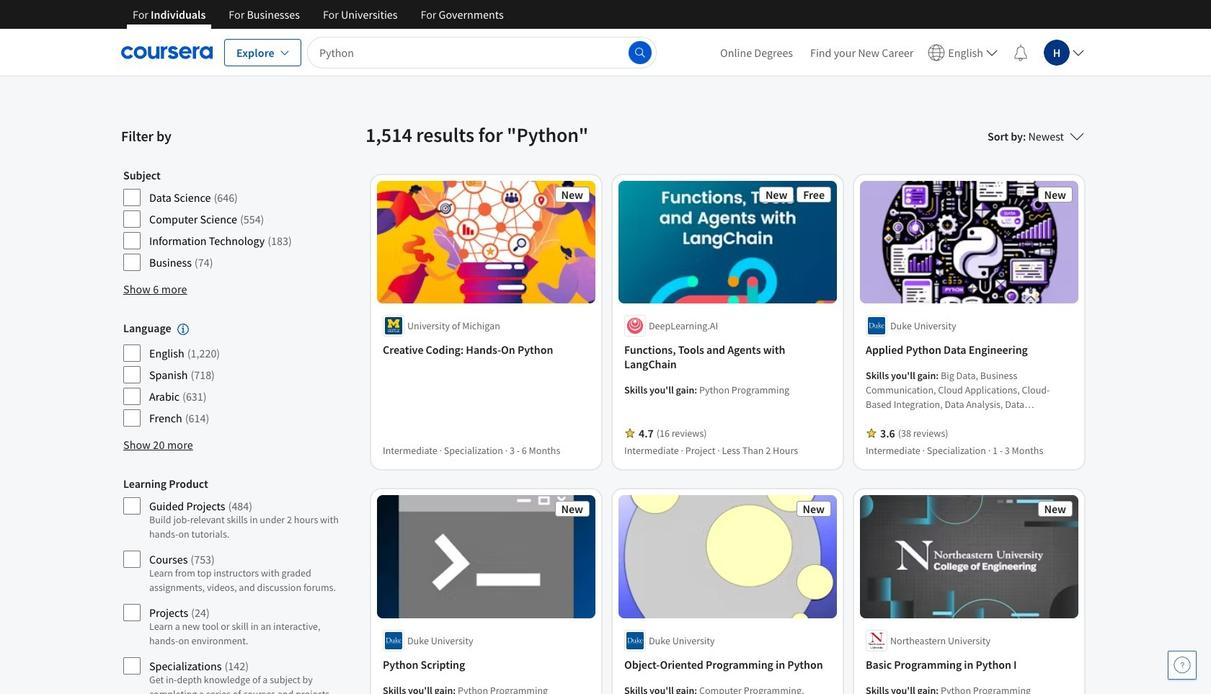 Task type: describe. For each thing, give the bounding box(es) containing it.
information about this filter group image
[[177, 324, 189, 336]]

coursera image
[[121, 41, 213, 64]]

2 group from the top
[[123, 321, 340, 431]]



Task type: vqa. For each thing, say whether or not it's contained in the screenshot.
group
yes



Task type: locate. For each thing, give the bounding box(es) containing it.
group
[[123, 168, 340, 275], [123, 321, 340, 431], [123, 477, 340, 695]]

None search field
[[307, 36, 657, 68]]

2 vertical spatial group
[[123, 477, 340, 695]]

help center image
[[1174, 657, 1192, 674]]

banner navigation
[[121, 0, 516, 29]]

1 group from the top
[[123, 168, 340, 275]]

0 vertical spatial group
[[123, 168, 340, 275]]

1 vertical spatial group
[[123, 321, 340, 431]]

What do you want to learn? text field
[[307, 36, 657, 68]]

menu
[[712, 29, 1091, 76]]

3 group from the top
[[123, 477, 340, 695]]



